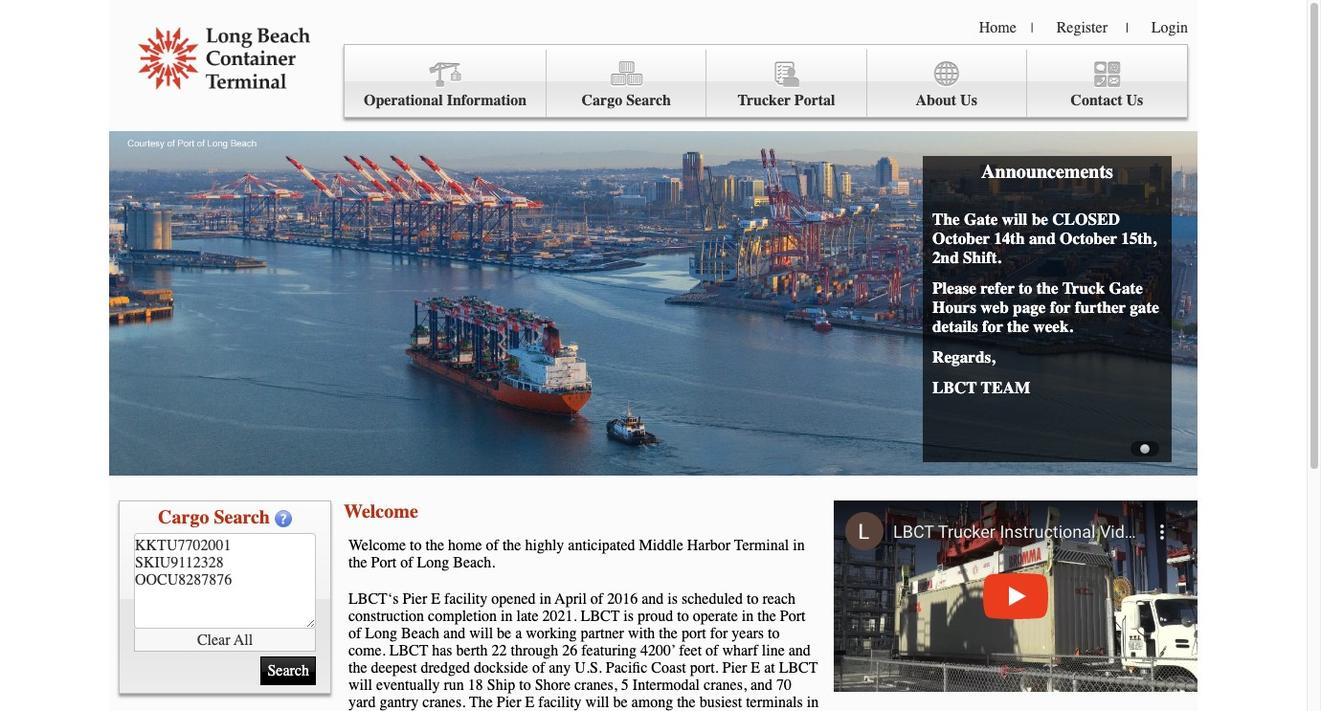 Task type: vqa. For each thing, say whether or not it's contained in the screenshot.
right facility
yes



Task type: locate. For each thing, give the bounding box(es) containing it.
intermodal
[[633, 677, 700, 694]]

to right 'refer'
[[1019, 279, 1032, 298]]

will down announcements
[[1002, 210, 1028, 229]]

1 horizontal spatial the
[[932, 210, 960, 229]]

1 horizontal spatial be
[[613, 694, 628, 711]]

welcome
[[344, 501, 418, 523], [348, 537, 406, 554]]

0 horizontal spatial port
[[371, 554, 397, 572]]

2 us from the left
[[1126, 92, 1143, 109]]

1 us from the left
[[960, 92, 977, 109]]

be inside 'the gate will be closed october 14th and october 15th, 2nd shift.'
[[1032, 210, 1048, 229]]

e
[[431, 591, 440, 608], [751, 660, 760, 677], [525, 694, 535, 711]]

of
[[486, 537, 499, 554], [400, 554, 413, 572], [591, 591, 603, 608], [348, 625, 361, 642], [706, 642, 718, 660], [532, 660, 545, 677]]

Enter container numbers and/ or booking numbers. text field
[[134, 533, 316, 629]]

truck
[[1062, 279, 1105, 298]]

facility down any
[[538, 694, 582, 711]]

1 horizontal spatial us
[[1126, 92, 1143, 109]]

us for contact us
[[1126, 92, 1143, 109]]

anticipated
[[568, 537, 635, 554]]

pier up the beach
[[403, 591, 427, 608]]

long
[[417, 554, 449, 572], [365, 625, 397, 642]]

1 vertical spatial port
[[780, 608, 806, 625]]

of right home at the bottom left
[[486, 537, 499, 554]]

0 vertical spatial the
[[932, 210, 960, 229]]

long inside the welcome to the home of the highly anticipated middle harbor terminal in the port of long beach.
[[417, 554, 449, 572]]

| left login
[[1126, 20, 1129, 36]]

clear
[[197, 631, 230, 649]]

october
[[932, 229, 990, 248], [1060, 229, 1117, 248]]

None submit
[[261, 657, 316, 685]]

0 horizontal spatial gate
[[964, 210, 998, 229]]

opened
[[491, 591, 536, 608]]

1 horizontal spatial long
[[417, 554, 449, 572]]

at
[[764, 660, 775, 677]]

1 horizontal spatial search
[[626, 92, 671, 109]]

pacific
[[606, 660, 648, 677]]

2 vertical spatial pier
[[497, 694, 521, 711]]

has
[[432, 642, 452, 660]]

for
[[1050, 298, 1071, 317], [982, 317, 1003, 336], [710, 625, 728, 642]]

0 horizontal spatial is
[[623, 608, 634, 625]]

us
[[960, 92, 977, 109], [1126, 92, 1143, 109]]

2 vertical spatial e
[[525, 694, 535, 711]]

lbct right at
[[779, 660, 818, 677]]

menu bar
[[344, 44, 1188, 118]]

cranes, left 5
[[574, 677, 617, 694]]

about
[[916, 92, 957, 109]]

please refer to the truck gate hours web page for further gate details for the week.
[[932, 279, 1159, 336]]

be left a
[[497, 625, 511, 642]]

for right page
[[1050, 298, 1071, 317]]

beach.
[[453, 554, 495, 572]]

details
[[932, 317, 978, 336]]

0 horizontal spatial facility
[[444, 591, 488, 608]]

port up line
[[780, 608, 806, 625]]

2 vertical spatial be
[[613, 694, 628, 711]]

1 vertical spatial welcome
[[348, 537, 406, 554]]

terminal
[[734, 537, 789, 554]]

0 horizontal spatial us
[[960, 92, 977, 109]]

0 vertical spatial long
[[417, 554, 449, 572]]

home
[[979, 19, 1017, 36]]

cargo search
[[582, 92, 671, 109], [158, 506, 270, 528]]

port inside lbct's pier e facility opened in april of 2016 and is scheduled to reach construction completion in late 2021.  lbct is proud to operate in the port of long beach and will be a working partner with the port for years to come.  lbct has berth 22 through 26 featuring 4200' feet of wharf line and the deepest dredged dockside of any u.s. pacific coast port. pier e at lbct will eventually run 18 ship to shore cranes, 5 intermodal cranes, and 70 yard gantry cranes. the pier e facility will be among the busiest termin
[[780, 608, 806, 625]]

2 horizontal spatial for
[[1050, 298, 1071, 317]]

1 horizontal spatial gate
[[1109, 279, 1143, 298]]

1 vertical spatial be
[[497, 625, 511, 642]]

e up the beach
[[431, 591, 440, 608]]

the right among
[[677, 694, 696, 711]]

contact us
[[1071, 92, 1143, 109]]

1 horizontal spatial cargo
[[582, 92, 622, 109]]

a
[[515, 625, 522, 642]]

cranes.
[[422, 694, 465, 711]]

be left closed
[[1032, 210, 1048, 229]]

1 vertical spatial search
[[214, 506, 270, 528]]

2 horizontal spatial pier
[[722, 660, 747, 677]]

0 vertical spatial welcome
[[344, 501, 418, 523]]

to left reach
[[747, 591, 759, 608]]

4200'
[[640, 642, 676, 660]]

long inside lbct's pier e facility opened in april of 2016 and is scheduled to reach construction completion in late 2021.  lbct is proud to operate in the port of long beach and will be a working partner with the port for years to come.  lbct has berth 22 through 26 featuring 4200' feet of wharf line and the deepest dredged dockside of any u.s. pacific coast port. pier e at lbct will eventually run 18 ship to shore cranes, 5 intermodal cranes, and 70 yard gantry cranes. the pier e facility will be among the busiest termin
[[365, 625, 397, 642]]

welcome inside the welcome to the home of the highly anticipated middle harbor terminal in the port of long beach.
[[348, 537, 406, 554]]

the
[[1037, 279, 1059, 298], [1007, 317, 1029, 336], [426, 537, 444, 554], [503, 537, 521, 554], [348, 554, 367, 572], [757, 608, 776, 625], [659, 625, 678, 642], [348, 660, 367, 677], [677, 694, 696, 711]]

port.
[[690, 660, 719, 677]]

cranes,
[[574, 677, 617, 694], [704, 677, 747, 694]]

0 vertical spatial cargo search
[[582, 92, 671, 109]]

reach
[[762, 591, 796, 608]]

gate up shift.
[[964, 210, 998, 229]]

for right port
[[710, 625, 728, 642]]

the left port
[[659, 625, 678, 642]]

team
[[981, 378, 1030, 397]]

1 horizontal spatial for
[[982, 317, 1003, 336]]

| right home
[[1031, 20, 1034, 36]]

web
[[981, 298, 1009, 317]]

1 horizontal spatial e
[[525, 694, 535, 711]]

line
[[762, 642, 785, 660]]

to
[[1019, 279, 1032, 298], [410, 537, 422, 554], [747, 591, 759, 608], [677, 608, 689, 625], [768, 625, 780, 642], [519, 677, 531, 694]]

lbct team
[[932, 378, 1030, 397]]

busiest
[[700, 694, 742, 711]]

0 vertical spatial be
[[1032, 210, 1048, 229]]

port up lbct's
[[371, 554, 397, 572]]

1 vertical spatial the
[[469, 694, 493, 711]]

completion
[[428, 608, 497, 625]]

0 horizontal spatial october
[[932, 229, 990, 248]]

us for about us
[[960, 92, 977, 109]]

pier down dockside
[[497, 694, 521, 711]]

for right details
[[982, 317, 1003, 336]]

port
[[371, 554, 397, 572], [780, 608, 806, 625]]

1 horizontal spatial |
[[1126, 20, 1129, 36]]

0 horizontal spatial cargo search
[[158, 506, 270, 528]]

1 horizontal spatial october
[[1060, 229, 1117, 248]]

1 cranes, from the left
[[574, 677, 617, 694]]

0 horizontal spatial |
[[1031, 20, 1034, 36]]

the left 'highly'
[[503, 537, 521, 554]]

us right "about"
[[960, 92, 977, 109]]

deepest
[[371, 660, 417, 677]]

the up yard
[[348, 660, 367, 677]]

e left shore at the bottom left of page
[[525, 694, 535, 711]]

0 horizontal spatial e
[[431, 591, 440, 608]]

the up line
[[757, 608, 776, 625]]

gate right "truck"
[[1109, 279, 1143, 298]]

e left at
[[751, 660, 760, 677]]

is left the scheduled
[[668, 591, 678, 608]]

0 horizontal spatial the
[[469, 694, 493, 711]]

in
[[793, 537, 805, 554], [539, 591, 551, 608], [501, 608, 513, 625], [742, 608, 754, 625]]

is left proud
[[623, 608, 634, 625]]

1 vertical spatial gate
[[1109, 279, 1143, 298]]

the up lbct's
[[348, 554, 367, 572]]

and left 70
[[750, 677, 773, 694]]

long down lbct's
[[365, 625, 397, 642]]

1 horizontal spatial is
[[668, 591, 678, 608]]

1 vertical spatial long
[[365, 625, 397, 642]]

pier right port.
[[722, 660, 747, 677]]

1 horizontal spatial port
[[780, 608, 806, 625]]

2 horizontal spatial e
[[751, 660, 760, 677]]

hours
[[932, 298, 976, 317]]

the right run
[[469, 694, 493, 711]]

us right contact
[[1126, 92, 1143, 109]]

berth
[[456, 642, 488, 660]]

0 horizontal spatial pier
[[403, 591, 427, 608]]

of right feet
[[706, 642, 718, 660]]

1 vertical spatial cargo
[[158, 506, 209, 528]]

gate inside 'the gate will be closed october 14th and october 15th, 2nd shift.'
[[964, 210, 998, 229]]

clear all
[[197, 631, 253, 649]]

0 vertical spatial gate
[[964, 210, 998, 229]]

october up "truck"
[[1060, 229, 1117, 248]]

run
[[444, 677, 464, 694]]

long left beach.
[[417, 554, 449, 572]]

1 horizontal spatial cargo search
[[582, 92, 671, 109]]

of left 2016
[[591, 591, 603, 608]]

the
[[932, 210, 960, 229], [469, 694, 493, 711]]

to left home at the bottom left
[[410, 537, 422, 554]]

and
[[642, 591, 664, 608], [443, 625, 465, 642], [789, 642, 811, 660], [750, 677, 773, 694]]

1 | from the left
[[1031, 20, 1034, 36]]

1 vertical spatial cargo search
[[158, 506, 270, 528]]

0 horizontal spatial long
[[365, 625, 397, 642]]

2 horizontal spatial be
[[1032, 210, 1048, 229]]

cargo
[[582, 92, 622, 109], [158, 506, 209, 528]]

|
[[1031, 20, 1034, 36], [1126, 20, 1129, 36]]

yard
[[348, 694, 376, 711]]

of down lbct's
[[348, 625, 361, 642]]

october up please
[[932, 229, 990, 248]]

the inside 'the gate will be closed october 14th and october 15th, 2nd shift.'
[[932, 210, 960, 229]]

1 horizontal spatial facility
[[538, 694, 582, 711]]

1 october from the left
[[932, 229, 990, 248]]

0 horizontal spatial be
[[497, 625, 511, 642]]

lbct left has
[[389, 642, 428, 660]]

to right ship
[[519, 677, 531, 694]]

0 horizontal spatial for
[[710, 625, 728, 642]]

facility down beach.
[[444, 591, 488, 608]]

cranes, down wharf
[[704, 677, 747, 694]]

18
[[468, 677, 483, 694]]

0 horizontal spatial cranes,
[[574, 677, 617, 694]]

0 horizontal spatial cargo
[[158, 506, 209, 528]]

0 vertical spatial e
[[431, 591, 440, 608]]

1 horizontal spatial cranes,
[[704, 677, 747, 694]]

is
[[668, 591, 678, 608], [623, 608, 634, 625]]

gate
[[964, 210, 998, 229], [1109, 279, 1143, 298]]

port inside the welcome to the home of the highly anticipated middle harbor terminal in the port of long beach.
[[371, 554, 397, 572]]

with
[[628, 625, 655, 642]]

clear all button
[[134, 629, 316, 652]]

in right terminal
[[793, 537, 805, 554]]

the up 2nd on the right of page
[[932, 210, 960, 229]]

be
[[1032, 210, 1048, 229], [497, 625, 511, 642], [613, 694, 628, 711]]

contact
[[1071, 92, 1123, 109]]

0 vertical spatial port
[[371, 554, 397, 572]]

ship
[[487, 677, 515, 694]]

0 vertical spatial cargo
[[582, 92, 622, 109]]

be left among
[[613, 694, 628, 711]]

login
[[1152, 19, 1188, 36]]

all
[[234, 631, 253, 649]]

facility
[[444, 591, 488, 608], [538, 694, 582, 711]]

shift.
[[963, 248, 1001, 267]]



Task type: describe. For each thing, give the bounding box(es) containing it.
cargo search inside menu bar
[[582, 92, 671, 109]]

among
[[631, 694, 673, 711]]

for inside lbct's pier e facility opened in april of 2016 and is scheduled to reach construction completion in late 2021.  lbct is proud to operate in the port of long beach and will be a working partner with the port for years to come.  lbct has berth 22 through 26 featuring 4200' feet of wharf line and the deepest dredged dockside of any u.s. pacific coast port. pier e at lbct will eventually run 18 ship to shore cranes, 5 intermodal cranes, and 70 yard gantry cranes. the pier e facility will be among the busiest termin
[[710, 625, 728, 642]]

closed
[[1052, 210, 1120, 229]]

welcome to the home of the highly anticipated middle harbor terminal in the port of long beach.
[[348, 537, 805, 572]]

15th,
[[1121, 229, 1156, 248]]

the left "truck"
[[1037, 279, 1059, 298]]

and right the beach
[[443, 625, 465, 642]]

will down come.
[[348, 677, 372, 694]]

the inside lbct's pier e facility opened in april of 2016 and is scheduled to reach construction completion in late 2021.  lbct is proud to operate in the port of long beach and will be a working partner with the port for years to come.  lbct has berth 22 through 26 featuring 4200' feet of wharf line and the deepest dredged dockside of any u.s. pacific coast port. pier e at lbct will eventually run 18 ship to shore cranes, 5 intermodal cranes, and 70 yard gantry cranes. the pier e facility will be among the busiest termin
[[469, 694, 493, 711]]

operational information
[[364, 92, 527, 109]]

refer
[[980, 279, 1015, 298]]

will left 5
[[586, 694, 609, 711]]

late
[[517, 608, 539, 625]]

register link
[[1057, 19, 1108, 36]]

2nd
[[932, 248, 959, 267]]

cargo inside menu bar
[[582, 92, 622, 109]]

welcome for welcome to the home of the highly anticipated middle harbor terminal in the port of long beach.
[[348, 537, 406, 554]]

0 vertical spatial facility
[[444, 591, 488, 608]]

information
[[447, 92, 527, 109]]

april
[[555, 591, 587, 608]]

22
[[492, 642, 507, 660]]

and right 2016
[[642, 591, 664, 608]]

2 october from the left
[[1060, 229, 1117, 248]]

come.
[[348, 642, 385, 660]]

lbct's
[[348, 591, 399, 608]]

1 horizontal spatial pier
[[497, 694, 521, 711]]

of up construction
[[400, 554, 413, 572]]

to right years
[[768, 625, 780, 642]]

lbct's pier e facility opened in april of 2016 and is scheduled to reach construction completion in late 2021.  lbct is proud to operate in the port of long beach and will be a working partner with the port for years to come.  lbct has berth 22 through 26 featuring 4200' feet of wharf line and the deepest dredged dockside of any u.s. pacific coast port. pier e at lbct will eventually run 18 ship to shore cranes, 5 intermodal cranes, and 70 yard gantry cranes. the pier e facility will be among the busiest termin
[[348, 591, 819, 711]]

middle
[[639, 537, 683, 554]]

partner
[[581, 625, 624, 642]]

port
[[682, 625, 706, 642]]

dredged
[[421, 660, 470, 677]]

announcements
[[981, 161, 1113, 183]]

dockside
[[474, 660, 528, 677]]

menu bar containing operational information
[[344, 44, 1188, 118]]

in left late
[[501, 608, 513, 625]]

contact us link
[[1027, 50, 1187, 118]]

will left a
[[469, 625, 493, 642]]

home link
[[979, 19, 1017, 36]]

proud
[[638, 608, 673, 625]]

gate
[[1130, 298, 1159, 317]]

week.
[[1033, 317, 1073, 336]]

operational information link
[[345, 50, 547, 118]]

1 vertical spatial e
[[751, 660, 760, 677]]

lbct down regards,​
[[932, 378, 977, 397]]

working
[[526, 625, 577, 642]]

0 vertical spatial search
[[626, 92, 671, 109]]

welcome for welcome
[[344, 501, 418, 523]]

will inside 'the gate will be closed october 14th and october 15th, 2nd shift.'
[[1002, 210, 1028, 229]]

register
[[1057, 19, 1108, 36]]

1 vertical spatial facility
[[538, 694, 582, 711]]

lbct up 'featuring'
[[581, 608, 620, 625]]

14th and
[[994, 229, 1056, 248]]

gantry
[[380, 694, 419, 711]]

shore
[[535, 677, 571, 694]]

login link
[[1152, 19, 1188, 36]]

harbor
[[687, 537, 731, 554]]

about us link
[[867, 50, 1027, 118]]

70
[[776, 677, 792, 694]]

5
[[621, 677, 629, 694]]

scheduled
[[682, 591, 743, 608]]

trucker portal link
[[707, 50, 867, 118]]

regards,​
[[932, 348, 995, 367]]

please
[[932, 279, 976, 298]]

years
[[732, 625, 764, 642]]

beach
[[401, 625, 440, 642]]

in right operate on the bottom right
[[742, 608, 754, 625]]

coast
[[651, 660, 686, 677]]

further
[[1075, 298, 1126, 317]]

of left any
[[532, 660, 545, 677]]

trucker portal
[[738, 92, 835, 109]]

0 horizontal spatial search
[[214, 506, 270, 528]]

the left home at the bottom left
[[426, 537, 444, 554]]

u.s.
[[575, 660, 602, 677]]

26
[[562, 642, 578, 660]]

0 vertical spatial pier
[[403, 591, 427, 608]]

the gate will be closed october 14th and october 15th, 2nd shift.
[[932, 210, 1156, 267]]

about us
[[916, 92, 977, 109]]

home
[[448, 537, 482, 554]]

2 | from the left
[[1126, 20, 1129, 36]]

1 vertical spatial pier
[[722, 660, 747, 677]]

trucker
[[738, 92, 791, 109]]

operational
[[364, 92, 443, 109]]

feet
[[679, 642, 702, 660]]

to inside the welcome to the home of the highly anticipated middle harbor terminal in the port of long beach.
[[410, 537, 422, 554]]

eventually
[[376, 677, 440, 694]]

cargo search link
[[547, 50, 707, 118]]

2016
[[607, 591, 638, 608]]

and right line
[[789, 642, 811, 660]]

to inside please refer to the truck gate hours web page for further gate details for the week.
[[1019, 279, 1032, 298]]

through
[[511, 642, 558, 660]]

wharf
[[722, 642, 758, 660]]

2021.
[[542, 608, 577, 625]]

the left week.
[[1007, 317, 1029, 336]]

in inside the welcome to the home of the highly anticipated middle harbor terminal in the port of long beach.
[[793, 537, 805, 554]]

highly
[[525, 537, 564, 554]]

to right proud
[[677, 608, 689, 625]]

any
[[549, 660, 571, 677]]

2 cranes, from the left
[[704, 677, 747, 694]]

gate inside please refer to the truck gate hours web page for further gate details for the week.
[[1109, 279, 1143, 298]]

featuring
[[581, 642, 637, 660]]

portal
[[794, 92, 835, 109]]

in right late
[[539, 591, 551, 608]]



